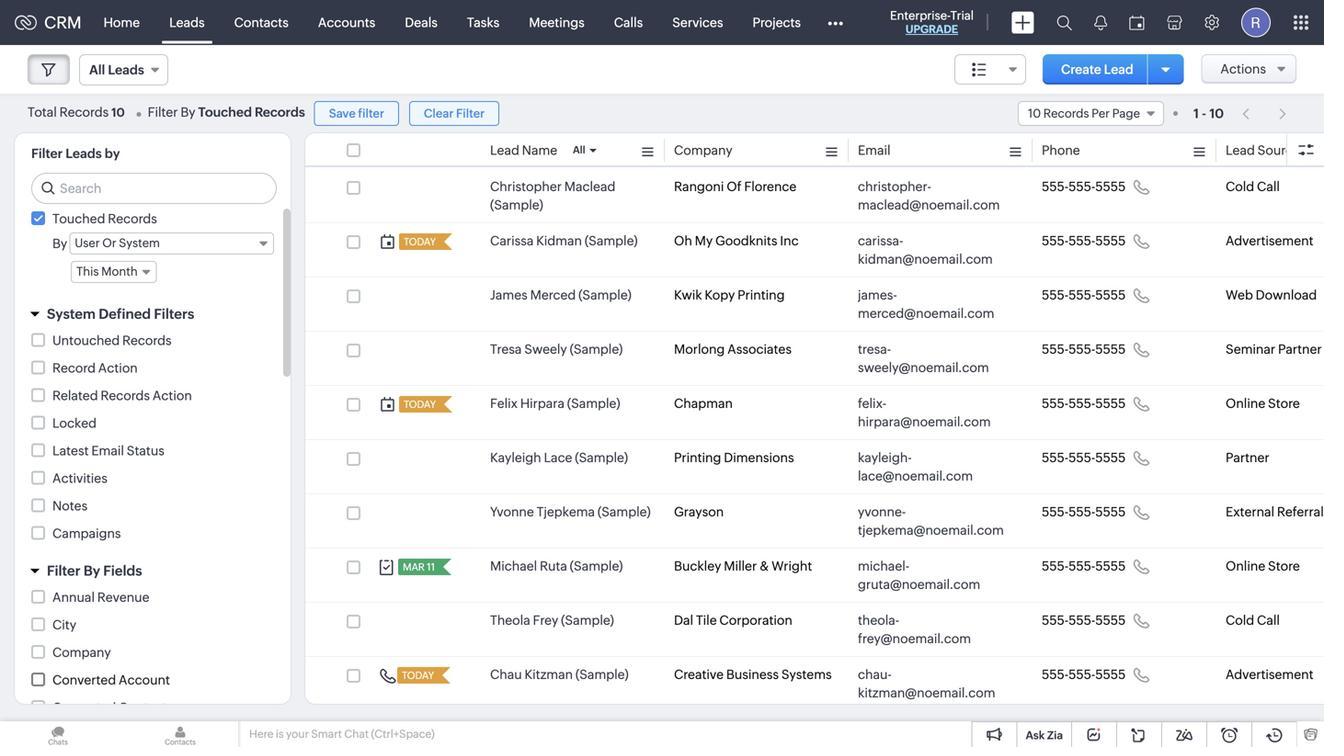 Task type: describe. For each thing, give the bounding box(es) containing it.
filter for filter by fields
[[47, 563, 81, 579]]

10 for 1 - 10
[[1210, 106, 1224, 121]]

10 records per page
[[1028, 107, 1140, 120]]

felix hirpara (sample)
[[490, 396, 620, 411]]

1 vertical spatial printing
[[674, 451, 721, 465]]

services link
[[658, 0, 738, 45]]

0 horizontal spatial company
[[52, 646, 111, 660]]

seminar partner
[[1226, 342, 1322, 357]]

1 vertical spatial action
[[153, 389, 192, 403]]

5555 for michael- gruta@noemail.com
[[1096, 559, 1126, 574]]

frey@noemail.com
[[858, 632, 971, 647]]

signals element
[[1083, 0, 1118, 45]]

calendar image
[[1129, 15, 1145, 30]]

crm
[[44, 13, 81, 32]]

oh my goodknits inc
[[674, 234, 799, 248]]

latest
[[52, 444, 89, 458]]

here
[[249, 728, 274, 741]]

today for chau kitzman (sample)
[[402, 670, 434, 682]]

christopher-
[[858, 179, 932, 194]]

services
[[673, 15, 723, 30]]

projects
[[753, 15, 801, 30]]

leads for filter leads by
[[65, 146, 102, 161]]

michael ruta (sample)
[[490, 559, 623, 574]]

latest email status
[[52, 444, 165, 458]]

accounts
[[318, 15, 376, 30]]

0 vertical spatial company
[[674, 143, 733, 158]]

filter for filter leads by
[[31, 146, 63, 161]]

clear filter
[[424, 107, 485, 120]]

ask zia
[[1026, 730, 1063, 742]]

associates
[[728, 342, 792, 357]]

james- merced@noemail.com
[[858, 288, 995, 321]]

yvonne-
[[858, 505, 906, 520]]

gruta@noemail.com
[[858, 578, 981, 592]]

grayson
[[674, 505, 724, 520]]

related
[[52, 389, 98, 403]]

revenue
[[97, 590, 149, 605]]

0 horizontal spatial touched
[[52, 212, 105, 226]]

filter by fields button
[[15, 555, 291, 588]]

create lead
[[1061, 62, 1134, 77]]

this
[[76, 265, 99, 279]]

chau
[[490, 668, 522, 682]]

leads for all leads
[[108, 63, 144, 77]]

city
[[52, 618, 76, 633]]

yvonne tjepkema (sample)
[[490, 505, 651, 520]]

1 - 10
[[1194, 106, 1224, 121]]

christopher- maclead@noemail.com
[[858, 179, 1000, 212]]

tresa- sweely@noemail.com
[[858, 342, 989, 375]]

10 Records Per Page field
[[1018, 101, 1164, 126]]

5555 for kayleigh- lace@noemail.com
[[1096, 451, 1126, 465]]

related records action
[[52, 389, 192, 403]]

tresa
[[490, 342, 522, 357]]

month
[[101, 265, 138, 279]]

profile image
[[1242, 8, 1271, 37]]

5555 for carissa- kidman@noemail.com
[[1096, 234, 1126, 248]]

mar 11 link
[[398, 559, 437, 576]]

system defined filters button
[[15, 298, 291, 331]]

download
[[1256, 288, 1317, 303]]

kidman@noemail.com
[[858, 252, 993, 267]]

referral
[[1277, 505, 1324, 520]]

tasks link
[[452, 0, 514, 45]]

enterprise-trial upgrade
[[890, 9, 974, 35]]

search image
[[1057, 15, 1072, 30]]

5555 for james- merced@noemail.com
[[1096, 288, 1126, 303]]

all for all leads
[[89, 63, 105, 77]]

advertisement for chau- kitzman@noemail.com
[[1226, 668, 1314, 682]]

Other Modules field
[[816, 8, 855, 37]]

1 horizontal spatial partner
[[1278, 342, 1322, 357]]

ask
[[1026, 730, 1045, 742]]

printing dimensions
[[674, 451, 794, 465]]

meetings link
[[514, 0, 599, 45]]

(sample) for theola frey (sample)
[[561, 613, 614, 628]]

(sample) for kayleigh lace (sample)
[[575, 451, 628, 465]]

chau kitzman (sample) link
[[490, 666, 629, 684]]

(sample) for yvonne tjepkema (sample)
[[598, 505, 651, 520]]

(sample) for tresa sweely (sample)
[[570, 342, 623, 357]]

accounts link
[[303, 0, 390, 45]]

merced
[[530, 288, 576, 303]]

chat
[[344, 728, 369, 741]]

trial
[[951, 9, 974, 23]]

of
[[727, 179, 742, 194]]

james-
[[858, 288, 897, 303]]

1 vertical spatial by
[[52, 236, 67, 251]]

clear
[[424, 107, 454, 120]]

Search text field
[[32, 174, 276, 203]]

web download
[[1226, 288, 1317, 303]]

(sample) for chau kitzman (sample)
[[576, 668, 629, 682]]

converted for converted contact
[[52, 701, 116, 716]]

upgrade
[[906, 23, 958, 35]]

creative business systems
[[674, 668, 832, 682]]

online for michael- gruta@noemail.com
[[1226, 559, 1266, 574]]

carissa kidman (sample)
[[490, 234, 638, 248]]

your
[[286, 728, 309, 741]]

lead name
[[490, 143, 558, 158]]

by
[[105, 146, 120, 161]]

chats image
[[0, 722, 116, 748]]

michael
[[490, 559, 537, 574]]

0 vertical spatial leads
[[169, 15, 205, 30]]

florence
[[744, 179, 797, 194]]

carissa kidman (sample) link
[[490, 232, 638, 250]]

records left 'save'
[[255, 105, 305, 120]]

store for felix- hirpara@noemail.com
[[1268, 396, 1300, 411]]

555-555-5555 for tresa- sweely@noemail.com
[[1042, 342, 1126, 357]]

oh
[[674, 234, 692, 248]]

leads link
[[155, 0, 219, 45]]

dal
[[674, 613, 694, 628]]

save filter button
[[314, 101, 399, 126]]

11
[[427, 562, 435, 573]]

systems
[[782, 668, 832, 682]]

system inside dropdown button
[[47, 306, 96, 322]]

cold call for christopher- maclead@noemail.com
[[1226, 179, 1280, 194]]

christopher
[[490, 179, 562, 194]]

today link for chau
[[397, 668, 436, 684]]

kayleigh lace (sample)
[[490, 451, 628, 465]]

kitzman
[[525, 668, 573, 682]]

filter for filter by touched records
[[148, 105, 178, 120]]

michael- gruta@noemail.com link
[[858, 557, 1005, 594]]

account
[[119, 673, 170, 688]]

felix
[[490, 396, 518, 411]]

james merced (sample)
[[490, 288, 632, 303]]

lace@noemail.com
[[858, 469, 973, 484]]

1 horizontal spatial touched
[[198, 105, 252, 120]]

today link for felix
[[399, 396, 438, 413]]

james- merced@noemail.com link
[[858, 286, 1005, 323]]

advertisement for carissa- kidman@noemail.com
[[1226, 234, 1314, 248]]

logo image
[[15, 15, 37, 30]]

call for theola- frey@noemail.com
[[1257, 613, 1280, 628]]

filter leads by
[[31, 146, 120, 161]]

total
[[28, 105, 57, 120]]

deals
[[405, 15, 438, 30]]



Task type: vqa. For each thing, say whether or not it's contained in the screenshot.


Task type: locate. For each thing, give the bounding box(es) containing it.
0 vertical spatial system
[[119, 236, 160, 250]]

(sample) inside carissa kidman (sample) link
[[585, 234, 638, 248]]

action up related records action
[[98, 361, 138, 376]]

(sample) right hirpara
[[567, 396, 620, 411]]

records for touched records
[[108, 212, 157, 226]]

0 vertical spatial email
[[858, 143, 891, 158]]

lead inside create lead button
[[1104, 62, 1134, 77]]

(sample) for james merced (sample)
[[579, 288, 632, 303]]

online store for felix- hirpara@noemail.com
[[1226, 396, 1300, 411]]

0 vertical spatial by
[[181, 105, 196, 120]]

converted
[[52, 673, 116, 688], [52, 701, 116, 716]]

1 converted from the top
[[52, 673, 116, 688]]

(sample) down christopher at the top left of page
[[490, 198, 543, 212]]

(sample) right sweely
[[570, 342, 623, 357]]

1 vertical spatial company
[[52, 646, 111, 660]]

0 vertical spatial today
[[404, 236, 436, 248]]

printing up grayson
[[674, 451, 721, 465]]

filter inside "dropdown button"
[[47, 563, 81, 579]]

(sample) inside chau kitzman (sample) link
[[576, 668, 629, 682]]

goodknits
[[716, 234, 778, 248]]

records inside 'field'
[[1044, 107, 1089, 120]]

store
[[1268, 396, 1300, 411], [1268, 559, 1300, 574]]

10 inside total records 10
[[111, 106, 125, 120]]

555-555-5555 for james- merced@noemail.com
[[1042, 288, 1126, 303]]

michael ruta (sample) link
[[490, 557, 623, 576]]

records down record action
[[101, 389, 150, 403]]

1 store from the top
[[1268, 396, 1300, 411]]

leads inside field
[[108, 63, 144, 77]]

10 left per
[[1028, 107, 1041, 120]]

2 5555 from the top
[[1096, 234, 1126, 248]]

maclead@noemail.com
[[858, 198, 1000, 212]]

2 cold call from the top
[[1226, 613, 1280, 628]]

online store down the seminar partner
[[1226, 396, 1300, 411]]

0 vertical spatial cold call
[[1226, 179, 1280, 194]]

records right total
[[59, 105, 109, 120]]

search element
[[1046, 0, 1083, 45]]

(sample) inside yvonne tjepkema (sample) link
[[598, 505, 651, 520]]

1 vertical spatial online
[[1226, 559, 1266, 574]]

tjepkema@noemail.com
[[858, 523, 1004, 538]]

10 5555 from the top
[[1096, 668, 1126, 682]]

1 vertical spatial converted
[[52, 701, 116, 716]]

0 horizontal spatial system
[[47, 306, 96, 322]]

source
[[1258, 143, 1300, 158]]

0 horizontal spatial printing
[[674, 451, 721, 465]]

2 horizontal spatial leads
[[169, 15, 205, 30]]

records left per
[[1044, 107, 1089, 120]]

0 vertical spatial cold
[[1226, 179, 1255, 194]]

2 555-555-5555 from the top
[[1042, 234, 1126, 248]]

0 vertical spatial online store
[[1226, 396, 1300, 411]]

filter down total
[[31, 146, 63, 161]]

annual
[[52, 590, 95, 605]]

1 vertical spatial today link
[[399, 396, 438, 413]]

1 vertical spatial call
[[1257, 613, 1280, 628]]

2 online store from the top
[[1226, 559, 1300, 574]]

cold
[[1226, 179, 1255, 194], [1226, 613, 1255, 628]]

theola frey (sample) link
[[490, 612, 614, 630]]

create menu element
[[1001, 0, 1046, 45]]

0 vertical spatial partner
[[1278, 342, 1322, 357]]

(sample) right kitzman
[[576, 668, 629, 682]]

0 vertical spatial action
[[98, 361, 138, 376]]

by left user
[[52, 236, 67, 251]]

1 vertical spatial today
[[404, 399, 436, 411]]

This Month field
[[71, 261, 157, 283]]

james
[[490, 288, 528, 303]]

online store down external referral
[[1226, 559, 1300, 574]]

converted up converted contact
[[52, 673, 116, 688]]

1 vertical spatial leads
[[108, 63, 144, 77]]

1 cold from the top
[[1226, 179, 1255, 194]]

9 5555 from the top
[[1096, 613, 1126, 628]]

6 555-555-5555 from the top
[[1042, 451, 1126, 465]]

business
[[726, 668, 779, 682]]

contact
[[119, 701, 167, 716]]

records down system defined filters dropdown button
[[122, 333, 172, 348]]

1 vertical spatial online store
[[1226, 559, 1300, 574]]

all inside all leads field
[[89, 63, 105, 77]]

miller
[[724, 559, 757, 574]]

(sample) inside kayleigh lace (sample) link
[[575, 451, 628, 465]]

0 horizontal spatial by
[[52, 236, 67, 251]]

8 555-555-5555 from the top
[[1042, 559, 1126, 574]]

555-555-5555 for chau- kitzman@noemail.com
[[1042, 668, 1126, 682]]

notes
[[52, 499, 88, 514]]

8 5555 from the top
[[1096, 559, 1126, 574]]

1 5555 from the top
[[1096, 179, 1126, 194]]

leads right the home 'link'
[[169, 15, 205, 30]]

1 vertical spatial touched
[[52, 212, 105, 226]]

inc
[[780, 234, 799, 248]]

zia
[[1048, 730, 1063, 742]]

felix-
[[858, 396, 887, 411]]

all for all
[[573, 144, 585, 156]]

partner right seminar at the right of page
[[1278, 342, 1322, 357]]

tresa- sweely@noemail.com link
[[858, 340, 1005, 377]]

1 vertical spatial cold
[[1226, 613, 1255, 628]]

5555 for yvonne- tjepkema@noemail.com
[[1096, 505, 1126, 520]]

today link for carissa
[[399, 234, 438, 250]]

1 horizontal spatial system
[[119, 236, 160, 250]]

1 horizontal spatial email
[[858, 143, 891, 158]]

locked
[[52, 416, 97, 431]]

1 vertical spatial all
[[573, 144, 585, 156]]

10 up by
[[111, 106, 125, 120]]

external
[[1226, 505, 1275, 520]]

4 5555 from the top
[[1096, 342, 1126, 357]]

1 cold call from the top
[[1226, 179, 1280, 194]]

external referral
[[1226, 505, 1324, 520]]

2 horizontal spatial 10
[[1210, 106, 1224, 121]]

(sample) right "kidman"
[[585, 234, 638, 248]]

web
[[1226, 288, 1253, 303]]

felix hirpara (sample) link
[[490, 395, 620, 413]]

2 horizontal spatial lead
[[1226, 143, 1255, 158]]

here is your smart chat (ctrl+space)
[[249, 728, 435, 741]]

(sample) right ruta
[[570, 559, 623, 574]]

chau- kitzman@noemail.com
[[858, 668, 996, 701]]

system defined filters
[[47, 306, 194, 322]]

555-555-5555 for kayleigh- lace@noemail.com
[[1042, 451, 1126, 465]]

10 right the -
[[1210, 106, 1224, 121]]

1 horizontal spatial by
[[84, 563, 100, 579]]

7 555-555-5555 from the top
[[1042, 505, 1126, 520]]

carissa
[[490, 234, 534, 248]]

(sample) inside the christopher maclead (sample)
[[490, 198, 543, 212]]

sweely
[[524, 342, 567, 357]]

converted up chats image
[[52, 701, 116, 716]]

2 cold from the top
[[1226, 613, 1255, 628]]

smart
[[311, 728, 342, 741]]

projects link
[[738, 0, 816, 45]]

1 vertical spatial advertisement
[[1226, 668, 1314, 682]]

(sample) for carissa kidman (sample)
[[585, 234, 638, 248]]

maclead
[[565, 179, 616, 194]]

per
[[1092, 107, 1110, 120]]

records for 10 records per page
[[1044, 107, 1089, 120]]

profile element
[[1231, 0, 1282, 45]]

carissa- kidman@noemail.com link
[[858, 232, 1005, 269]]

records for total records 10
[[59, 105, 109, 120]]

0 horizontal spatial partner
[[1226, 451, 1270, 465]]

lead right create
[[1104, 62, 1134, 77]]

5555 for christopher- maclead@noemail.com
[[1096, 179, 1126, 194]]

hirpara@noemail.com
[[858, 415, 991, 430]]

5555 for theola- frey@noemail.com
[[1096, 613, 1126, 628]]

cold for christopher- maclead@noemail.com
[[1226, 179, 1255, 194]]

(sample) for michael ruta (sample)
[[570, 559, 623, 574]]

hirpara
[[520, 396, 565, 411]]

wright
[[772, 559, 812, 574]]

1 horizontal spatial action
[[153, 389, 192, 403]]

lead for lead name
[[490, 143, 520, 158]]

1 horizontal spatial company
[[674, 143, 733, 158]]

2 store from the top
[[1268, 559, 1300, 574]]

row group containing christopher maclead (sample)
[[305, 169, 1324, 712]]

cold for theola- frey@noemail.com
[[1226, 613, 1255, 628]]

cold call for theola- frey@noemail.com
[[1226, 613, 1280, 628]]

(ctrl+space)
[[371, 728, 435, 741]]

1 online from the top
[[1226, 396, 1266, 411]]

User Or System field
[[69, 233, 274, 255]]

online down external
[[1226, 559, 1266, 574]]

(sample) inside tresa sweely (sample) link
[[570, 342, 623, 357]]

0 horizontal spatial action
[[98, 361, 138, 376]]

(sample) inside theola frey (sample) link
[[561, 613, 614, 628]]

tresa sweely (sample)
[[490, 342, 623, 357]]

(sample) inside felix hirpara (sample) link
[[567, 396, 620, 411]]

navigation
[[1234, 100, 1297, 127]]

converted for converted account
[[52, 673, 116, 688]]

0 horizontal spatial email
[[91, 444, 124, 458]]

0 horizontal spatial 10
[[111, 106, 125, 120]]

size image
[[972, 62, 987, 78]]

0 vertical spatial call
[[1257, 179, 1280, 194]]

(sample) right frey
[[561, 613, 614, 628]]

system up untouched
[[47, 306, 96, 322]]

tresa-
[[858, 342, 891, 357]]

0 horizontal spatial lead
[[490, 143, 520, 158]]

yvonne- tjepkema@noemail.com
[[858, 505, 1004, 538]]

touched
[[198, 105, 252, 120], [52, 212, 105, 226]]

(sample) inside 'michael ruta (sample)' link
[[570, 559, 623, 574]]

all up maclead
[[573, 144, 585, 156]]

(sample) right 'lace' on the left bottom of the page
[[575, 451, 628, 465]]

1 horizontal spatial leads
[[108, 63, 144, 77]]

or
[[102, 236, 116, 250]]

rangoni
[[674, 179, 724, 194]]

page
[[1113, 107, 1140, 120]]

email right latest
[[91, 444, 124, 458]]

online down seminar at the right of page
[[1226, 396, 1266, 411]]

phone
[[1042, 143, 1080, 158]]

4 555-555-5555 from the top
[[1042, 342, 1126, 357]]

6 5555 from the top
[[1096, 451, 1126, 465]]

10 inside 'field'
[[1028, 107, 1041, 120]]

555-555-5555 for michael- gruta@noemail.com
[[1042, 559, 1126, 574]]

2 vertical spatial leads
[[65, 146, 102, 161]]

1 call from the top
[[1257, 179, 1280, 194]]

leads down the home 'link'
[[108, 63, 144, 77]]

yvonne tjepkema (sample) link
[[490, 503, 651, 521]]

7 5555 from the top
[[1096, 505, 1126, 520]]

1 horizontal spatial all
[[573, 144, 585, 156]]

All Leads field
[[79, 54, 168, 86]]

0 vertical spatial advertisement
[[1226, 234, 1314, 248]]

by up search text box
[[181, 105, 196, 120]]

(sample) right merced
[[579, 288, 632, 303]]

0 horizontal spatial leads
[[65, 146, 102, 161]]

None field
[[955, 54, 1027, 85]]

10 for total records 10
[[111, 106, 125, 120]]

555-555-5555 for christopher- maclead@noemail.com
[[1042, 179, 1126, 194]]

christopher maclead (sample)
[[490, 179, 616, 212]]

9 555-555-5555 from the top
[[1042, 613, 1126, 628]]

2 call from the top
[[1257, 613, 1280, 628]]

0 vertical spatial converted
[[52, 673, 116, 688]]

555-555-5555 for theola- frey@noemail.com
[[1042, 613, 1126, 628]]

morlong
[[674, 342, 725, 357]]

2 horizontal spatial by
[[181, 105, 196, 120]]

filter
[[148, 105, 178, 120], [456, 107, 485, 120], [31, 146, 63, 161], [47, 563, 81, 579]]

1 horizontal spatial printing
[[738, 288, 785, 303]]

store for michael- gruta@noemail.com
[[1268, 559, 1300, 574]]

deals link
[[390, 0, 452, 45]]

1 vertical spatial email
[[91, 444, 124, 458]]

today for felix hirpara (sample)
[[404, 399, 436, 411]]

(sample) right tjepkema
[[598, 505, 651, 520]]

records for related records action
[[101, 389, 150, 403]]

(sample) for christopher maclead (sample)
[[490, 198, 543, 212]]

store down the seminar partner
[[1268, 396, 1300, 411]]

chapman
[[674, 396, 733, 411]]

2 advertisement from the top
[[1226, 668, 1314, 682]]

10 555-555-5555 from the top
[[1042, 668, 1126, 682]]

today for carissa kidman (sample)
[[404, 236, 436, 248]]

by for filter by touched records
[[181, 105, 196, 120]]

actions
[[1221, 62, 1266, 76]]

10
[[111, 106, 125, 120], [1210, 106, 1224, 121], [1028, 107, 1041, 120]]

online for felix- hirpara@noemail.com
[[1226, 396, 1266, 411]]

lead left name
[[490, 143, 520, 158]]

1 555-555-5555 from the top
[[1042, 179, 1126, 194]]

untouched records
[[52, 333, 172, 348]]

1 vertical spatial system
[[47, 306, 96, 322]]

3 5555 from the top
[[1096, 288, 1126, 303]]

by inside "dropdown button"
[[84, 563, 100, 579]]

partner up external
[[1226, 451, 1270, 465]]

555-555-5555 for carissa- kidman@noemail.com
[[1042, 234, 1126, 248]]

(sample) inside "james merced (sample)" link
[[579, 288, 632, 303]]

calls link
[[599, 0, 658, 45]]

records for untouched records
[[122, 333, 172, 348]]

(sample) for felix hirpara (sample)
[[567, 396, 620, 411]]

kwik kopy printing
[[674, 288, 785, 303]]

defined
[[99, 306, 151, 322]]

555-555-5555 for yvonne- tjepkema@noemail.com
[[1042, 505, 1126, 520]]

michael-
[[858, 559, 910, 574]]

meetings
[[529, 15, 585, 30]]

email up christopher-
[[858, 143, 891, 158]]

company up rangoni
[[674, 143, 733, 158]]

kidman
[[536, 234, 582, 248]]

0 horizontal spatial all
[[89, 63, 105, 77]]

by up annual revenue
[[84, 563, 100, 579]]

5 5555 from the top
[[1096, 396, 1126, 411]]

1 vertical spatial store
[[1268, 559, 1300, 574]]

activities
[[52, 471, 107, 486]]

1 horizontal spatial 10
[[1028, 107, 1041, 120]]

tile
[[696, 613, 717, 628]]

touched records
[[52, 212, 157, 226]]

filter down all leads field
[[148, 105, 178, 120]]

row group
[[305, 169, 1324, 712]]

1 vertical spatial cold call
[[1226, 613, 1280, 628]]

call for christopher- maclead@noemail.com
[[1257, 179, 1280, 194]]

lead for lead source
[[1226, 143, 1255, 158]]

theola- frey@noemail.com
[[858, 613, 971, 647]]

carissa- kidman@noemail.com
[[858, 234, 993, 267]]

5555 for felix- hirpara@noemail.com
[[1096, 396, 1126, 411]]

filter right clear
[[456, 107, 485, 120]]

filter by touched records
[[148, 105, 305, 120]]

1 horizontal spatial lead
[[1104, 62, 1134, 77]]

0 vertical spatial printing
[[738, 288, 785, 303]]

call
[[1257, 179, 1280, 194], [1257, 613, 1280, 628]]

0 vertical spatial today link
[[399, 234, 438, 250]]

online store for michael- gruta@noemail.com
[[1226, 559, 1300, 574]]

0 vertical spatial store
[[1268, 396, 1300, 411]]

contacts image
[[122, 722, 238, 748]]

create menu image
[[1012, 11, 1035, 34]]

today
[[404, 236, 436, 248], [404, 399, 436, 411], [402, 670, 434, 682]]

action up status
[[153, 389, 192, 403]]

2 converted from the top
[[52, 701, 116, 716]]

2 vertical spatial today
[[402, 670, 434, 682]]

1 online store from the top
[[1226, 396, 1300, 411]]

store down external referral
[[1268, 559, 1300, 574]]

3 555-555-5555 from the top
[[1042, 288, 1126, 303]]

contacts link
[[219, 0, 303, 45]]

system inside 'field'
[[119, 236, 160, 250]]

felix- hirpara@noemail.com
[[858, 396, 991, 430]]

0 vertical spatial online
[[1226, 396, 1266, 411]]

5 555-555-5555 from the top
[[1042, 396, 1126, 411]]

kayleigh lace (sample) link
[[490, 449, 628, 467]]

0 vertical spatial all
[[89, 63, 105, 77]]

system right or
[[119, 236, 160, 250]]

1 vertical spatial partner
[[1226, 451, 1270, 465]]

by for filter by fields
[[84, 563, 100, 579]]

converted account
[[52, 673, 170, 688]]

leads left by
[[65, 146, 102, 161]]

company down city
[[52, 646, 111, 660]]

555-555-5555 for felix- hirpara@noemail.com
[[1042, 396, 1126, 411]]

record
[[52, 361, 96, 376]]

lead left the source
[[1226, 143, 1255, 158]]

printing right kopy
[[738, 288, 785, 303]]

records up user or system
[[108, 212, 157, 226]]

all up total records 10
[[89, 63, 105, 77]]

signals image
[[1095, 15, 1107, 30]]

theola-
[[858, 613, 900, 628]]

-
[[1202, 106, 1207, 121]]

2 online from the top
[[1226, 559, 1266, 574]]

filter up annual
[[47, 563, 81, 579]]

records
[[59, 105, 109, 120], [255, 105, 305, 120], [1044, 107, 1089, 120], [108, 212, 157, 226], [122, 333, 172, 348], [101, 389, 150, 403]]

5555 for tresa- sweely@noemail.com
[[1096, 342, 1126, 357]]

2 vertical spatial today link
[[397, 668, 436, 684]]

1 advertisement from the top
[[1226, 234, 1314, 248]]

5555 for chau- kitzman@noemail.com
[[1096, 668, 1126, 682]]

kitzman@noemail.com
[[858, 686, 996, 701]]

2 vertical spatial by
[[84, 563, 100, 579]]

0 vertical spatial touched
[[198, 105, 252, 120]]



